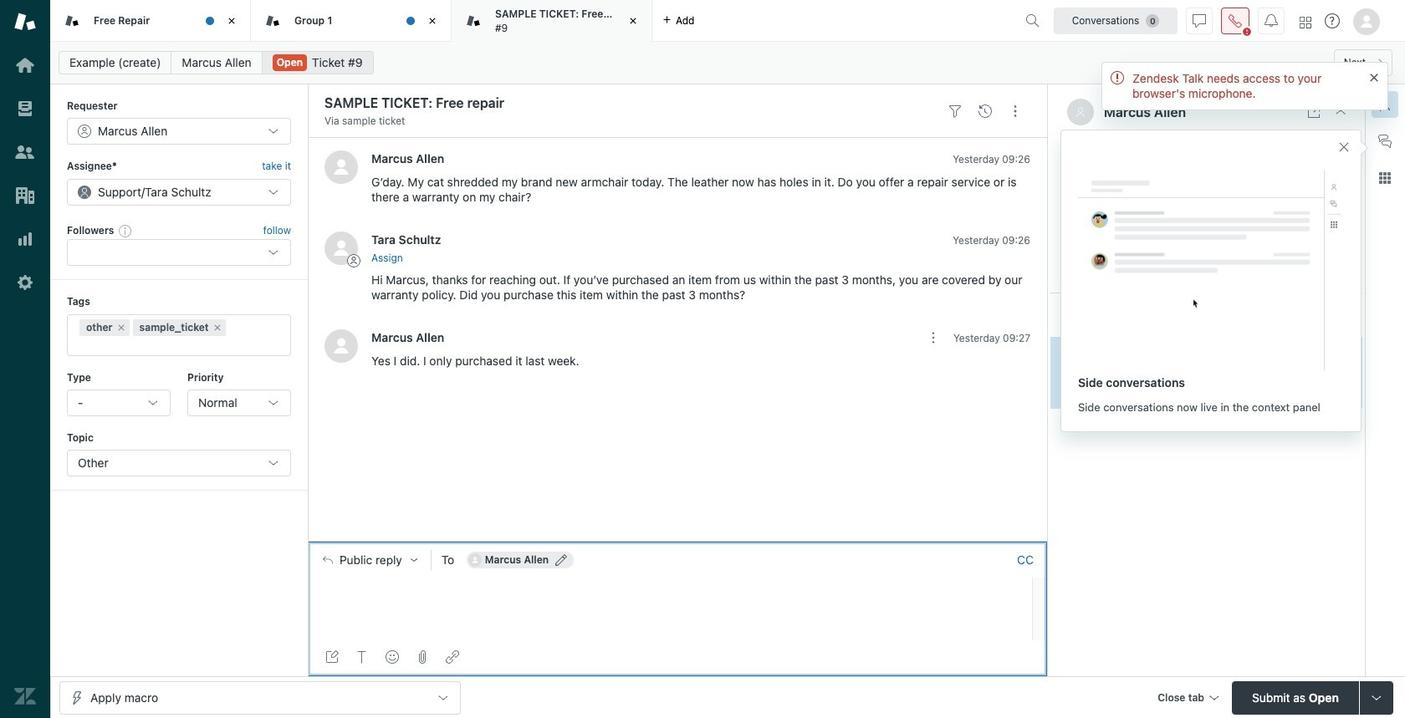 Task type: describe. For each thing, give the bounding box(es) containing it.
2 tab from the left
[[251, 0, 452, 42]]

additional actions image
[[927, 331, 941, 345]]

add link (cmd k) image
[[446, 651, 459, 664]]

3 tab from the left
[[452, 0, 653, 42]]

views image
[[14, 98, 36, 120]]

1 avatar image from the top
[[325, 151, 358, 184]]

apps image
[[1379, 172, 1392, 185]]

remove image
[[212, 323, 222, 333]]

main element
[[0, 0, 50, 719]]

info on adding followers image
[[119, 224, 133, 238]]

1 horizontal spatial yesterday 09:26 text field
[[1100, 366, 1178, 379]]

format text image
[[356, 651, 369, 664]]

conversationlabel log
[[308, 138, 1048, 542]]

customer context image
[[1379, 98, 1392, 111]]

Yesterday 09:26 text field
[[953, 235, 1031, 247]]

tabs tab list
[[50, 0, 1019, 42]]

3 avatar image from the top
[[325, 329, 358, 363]]

zendesk image
[[14, 686, 36, 708]]

close image
[[625, 13, 642, 29]]

draft mode image
[[326, 651, 339, 664]]

user image
[[1078, 108, 1085, 117]]

1 horizontal spatial close image
[[424, 13, 441, 29]]

remove image
[[116, 323, 126, 333]]

2 avatar image from the top
[[325, 232, 358, 266]]

Subject field
[[321, 93, 937, 113]]

secondary element
[[50, 46, 1406, 79]]

zendesk products image
[[1300, 16, 1312, 28]]

button displays agent's chat status as invisible. image
[[1193, 14, 1207, 27]]

Yesterday 09:27 text field
[[954, 332, 1031, 344]]

reporting image
[[14, 228, 36, 250]]

events image
[[979, 104, 992, 118]]

user image
[[1076, 107, 1086, 117]]

zendesk support image
[[14, 11, 36, 33]]

add attachment image
[[416, 651, 429, 664]]

Public reply composer text field
[[315, 578, 1028, 613]]

notifications image
[[1265, 14, 1279, 27]]



Task type: locate. For each thing, give the bounding box(es) containing it.
edit user image
[[556, 555, 567, 566]]

organizations image
[[14, 185, 36, 207]]

filter image
[[949, 104, 962, 118]]

0 vertical spatial yesterday 09:26 text field
[[953, 153, 1031, 166]]

hide composer image
[[671, 535, 685, 549]]

2 vertical spatial avatar image
[[325, 329, 358, 363]]

view more details image
[[1308, 105, 1321, 119]]

1 tab from the left
[[50, 0, 251, 42]]

1 vertical spatial avatar image
[[325, 232, 358, 266]]

Add user notes text field
[[1146, 223, 1343, 280]]

close image
[[223, 13, 240, 29], [424, 13, 441, 29], [1335, 105, 1348, 119]]

Yesterday 09:26 text field
[[953, 153, 1031, 166], [1100, 366, 1178, 379]]

1 vertical spatial yesterday 09:26 text field
[[1100, 366, 1178, 379]]

0 vertical spatial avatar image
[[325, 151, 358, 184]]

ticket actions image
[[1009, 104, 1023, 118]]

get started image
[[14, 54, 36, 76]]

customers image
[[14, 141, 36, 163]]

displays possible ticket submission types image
[[1371, 692, 1384, 705]]

admin image
[[14, 272, 36, 294]]

tab
[[50, 0, 251, 42], [251, 0, 452, 42], [452, 0, 653, 42]]

avatar image
[[325, 151, 358, 184], [325, 232, 358, 266], [325, 329, 358, 363]]

2 horizontal spatial close image
[[1335, 105, 1348, 119]]

get help image
[[1326, 13, 1341, 28]]

0 horizontal spatial yesterday 09:26 text field
[[953, 153, 1031, 166]]

insert emojis image
[[386, 651, 399, 664]]

0 horizontal spatial close image
[[223, 13, 240, 29]]

marcus.allen@example.com image
[[468, 554, 482, 567]]



Task type: vqa. For each thing, say whether or not it's contained in the screenshot.
the customers icon
yes



